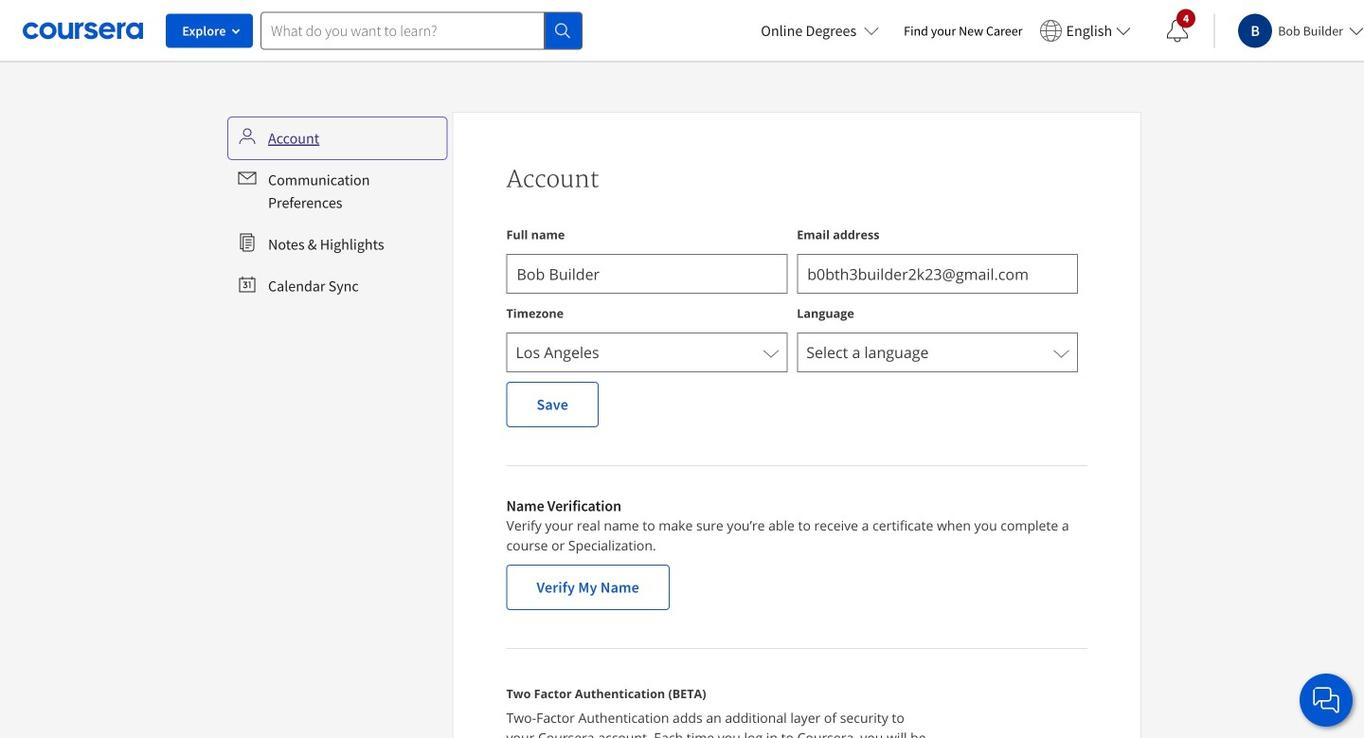 Task type: locate. For each thing, give the bounding box(es) containing it.
coursera image
[[23, 15, 143, 46]]

None text field
[[797, 254, 1079, 294]]

None text field
[[507, 254, 788, 294]]

menu
[[230, 119, 445, 305]]

None search field
[[261, 12, 583, 50]]



Task type: describe. For each thing, give the bounding box(es) containing it.
What do you want to learn? text field
[[261, 12, 545, 50]]



Task type: vqa. For each thing, say whether or not it's contained in the screenshot.
What do you want to learn? text field
yes



